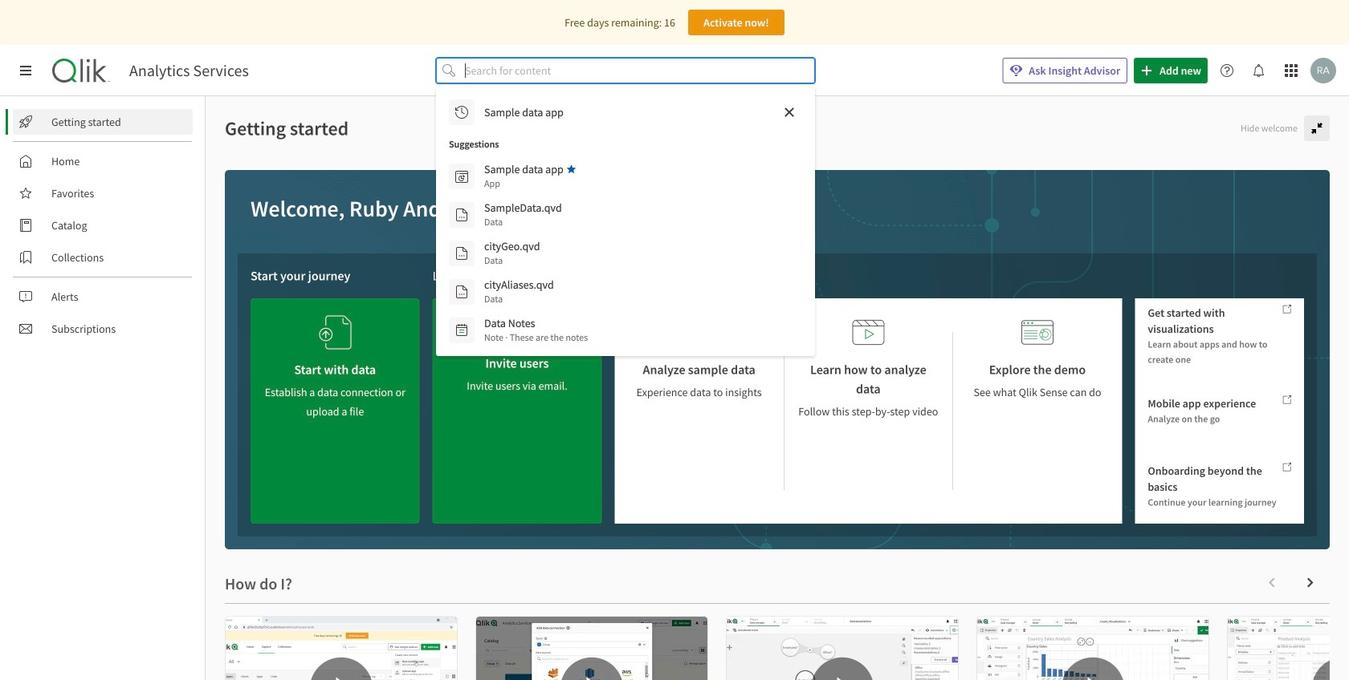 Task type: describe. For each thing, give the bounding box(es) containing it.
sample data app element
[[484, 162, 564, 177]]

explore the demo image
[[1021, 312, 1054, 354]]

hide welcome image
[[1311, 122, 1323, 135]]

invite users image
[[501, 305, 533, 348]]

analytics services element
[[129, 61, 249, 80]]

learn how to analyze data image
[[852, 312, 884, 354]]

Search for content text field
[[462, 58, 815, 84]]

ruby anderson image
[[1311, 58, 1336, 84]]



Task type: vqa. For each thing, say whether or not it's contained in the screenshot.
Hide welcome image
yes



Task type: locate. For each thing, give the bounding box(es) containing it.
analyze sample data image
[[683, 312, 715, 354]]

these are the notes element
[[484, 331, 588, 345]]

main content
[[206, 96, 1349, 681]]

close sidebar menu image
[[19, 64, 32, 77]]

list box
[[442, 93, 809, 350]]

start with data image
[[319, 312, 351, 354]]

sampledata.qvd element
[[484, 201, 562, 215]]

data notes element
[[484, 316, 535, 331]]

citygeo.qvd element
[[484, 239, 540, 254]]

navigation pane element
[[0, 103, 205, 349]]

cityaliases.qvd element
[[484, 278, 554, 292]]



